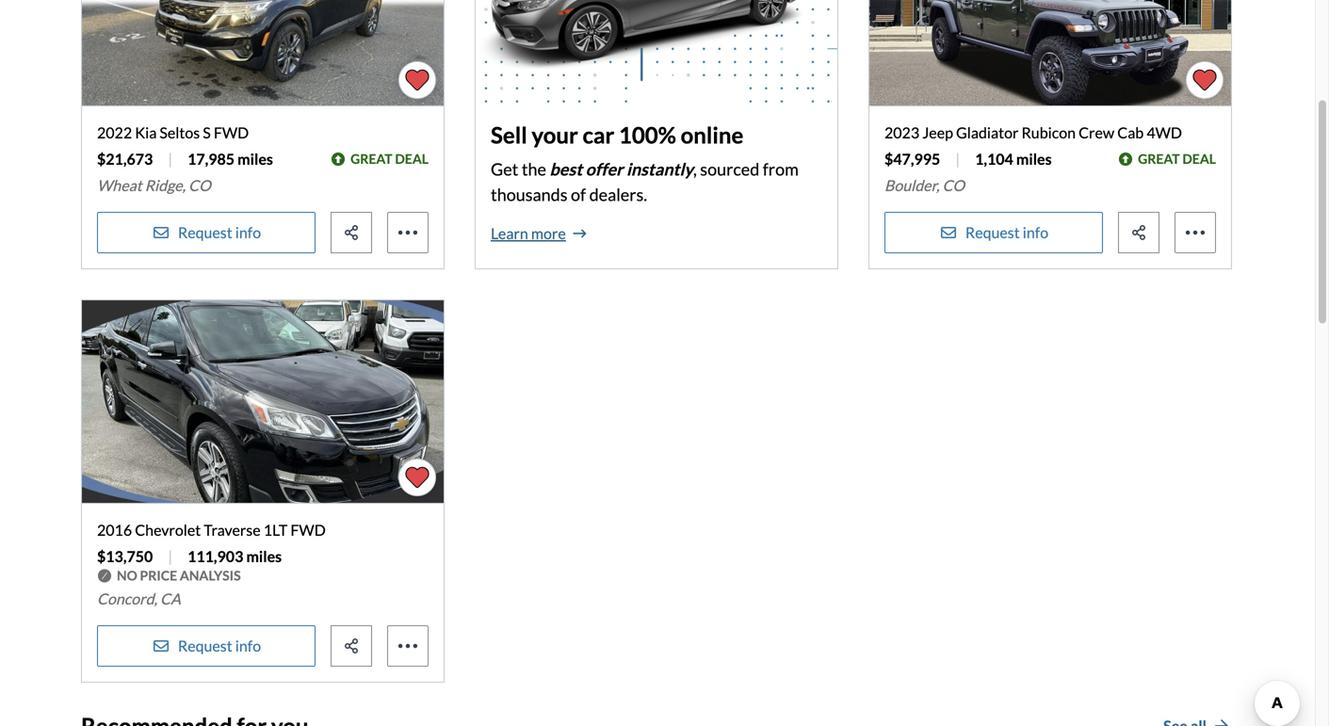 Task type: vqa. For each thing, say whether or not it's contained in the screenshot.
EXCALIBUR
no



Task type: describe. For each thing, give the bounding box(es) containing it.
envelope image for co
[[939, 225, 958, 240]]

2 co from the left
[[943, 176, 965, 195]]

| for $21,673
[[168, 150, 172, 168]]

| for $47,995
[[956, 150, 960, 168]]

ellipsis h image for 17,985 miles
[[397, 221, 419, 244]]

2023 jeep gladiator rubicon crew cab 4wd image
[[870, 0, 1231, 106]]

see all image
[[1214, 719, 1229, 726]]

best
[[550, 159, 582, 179]]

fwd for 2022 kia seltos s fwd
[[214, 123, 249, 142]]

cab
[[1118, 123, 1144, 142]]

no
[[117, 568, 137, 584]]

ca
[[160, 590, 181, 608]]

request info button for concord, ca
[[97, 625, 316, 667]]

great for 2023 jeep gladiator rubicon crew cab 4wd
[[1138, 151, 1180, 167]]

4wd
[[1147, 123, 1182, 142]]

price
[[140, 568, 177, 584]]

2022
[[97, 123, 132, 142]]

deal for 2023 jeep gladiator rubicon crew cab 4wd
[[1183, 151, 1216, 167]]

deal for 2022 kia seltos s fwd
[[395, 151, 429, 167]]

jeep
[[923, 123, 953, 142]]

111,903
[[188, 547, 243, 566]]

kia
[[135, 123, 157, 142]]

share alt image for 17,985 miles
[[342, 225, 361, 240]]

online
[[681, 122, 744, 148]]

2023 jeep gladiator rubicon crew cab 4wd
[[885, 123, 1182, 142]]

1,104 miles
[[975, 150, 1052, 168]]

envelope image for ca
[[152, 639, 170, 654]]

concord, ca
[[97, 590, 181, 608]]

2016
[[97, 521, 132, 539]]

envelope image for ridge,
[[152, 225, 170, 240]]

learn more link
[[491, 222, 587, 245]]

request for concord, ca
[[178, 637, 232, 655]]

request for wheat ridge, co
[[178, 223, 232, 242]]

1lt
[[264, 521, 288, 539]]

boulder, co
[[885, 176, 965, 195]]

wheat ridge, co
[[97, 176, 211, 195]]

2016 chevrolet traverse 1lt fwd image
[[82, 301, 444, 504]]

miles for 1,104 miles
[[1016, 150, 1052, 168]]

fwd for 2016 chevrolet traverse 1lt fwd
[[291, 521, 326, 539]]

ellipsis h image for 111,903 miles
[[397, 635, 419, 657]]

s
[[203, 123, 211, 142]]

of
[[571, 184, 586, 205]]

instantly
[[626, 159, 693, 179]]

more
[[531, 224, 566, 242]]

1,104
[[975, 150, 1014, 168]]

concord,
[[97, 590, 157, 608]]

sell
[[491, 122, 527, 148]]



Task type: locate. For each thing, give the bounding box(es) containing it.
0 vertical spatial ellipsis h image
[[397, 221, 419, 244]]

request info down ridge,
[[178, 223, 261, 242]]

deal
[[395, 151, 429, 167], [1183, 151, 1216, 167]]

miles
[[238, 150, 273, 168], [1016, 150, 1052, 168], [246, 547, 282, 566]]

envelope image down ca at bottom
[[152, 639, 170, 654]]

| up no price analysis
[[168, 547, 172, 566]]

$21,673
[[97, 150, 153, 168]]

info down the analysis
[[235, 637, 261, 655]]

2 great deal from the left
[[1138, 151, 1216, 167]]

co down 17,985 at the left
[[189, 176, 211, 195]]

|
[[168, 150, 172, 168], [956, 150, 960, 168], [168, 547, 172, 566]]

request info for wheat ridge, co
[[178, 223, 261, 242]]

request
[[178, 223, 232, 242], [966, 223, 1020, 242], [178, 637, 232, 655]]

$47,995
[[885, 150, 941, 168]]

0 horizontal spatial deal
[[395, 151, 429, 167]]

deal left get
[[395, 151, 429, 167]]

the
[[522, 159, 546, 179]]

info down 1,104 miles on the right top of the page
[[1023, 223, 1049, 242]]

request info button down ca at bottom
[[97, 625, 316, 667]]

| left 1,104
[[956, 150, 960, 168]]

envelope image down ridge,
[[152, 225, 170, 240]]

1 co from the left
[[189, 176, 211, 195]]

,
[[693, 159, 697, 179]]

learn
[[491, 224, 528, 242]]

miles down 1lt
[[246, 547, 282, 566]]

1 vertical spatial fwd
[[291, 521, 326, 539]]

request down ridge,
[[178, 223, 232, 242]]

2 great from the left
[[1138, 151, 1180, 167]]

request info button
[[97, 212, 316, 253], [885, 212, 1103, 253], [97, 625, 316, 667]]

ellipsis h image
[[397, 221, 419, 244], [397, 635, 419, 657]]

1 horizontal spatial great deal
[[1138, 151, 1216, 167]]

great for 2022 kia seltos s fwd
[[351, 151, 393, 167]]

learn more
[[491, 224, 566, 242]]

2022 kia seltos s fwd image
[[82, 0, 444, 106]]

, sourced from thousands of dealers.
[[491, 159, 799, 205]]

2016 chevrolet traverse 1lt fwd
[[97, 521, 326, 539]]

fwd right s
[[214, 123, 249, 142]]

0 horizontal spatial great
[[351, 151, 393, 167]]

chevrolet
[[135, 521, 201, 539]]

request for boulder, co
[[966, 223, 1020, 242]]

analysis
[[180, 568, 241, 584]]

info for boulder, co
[[1023, 223, 1049, 242]]

0 horizontal spatial co
[[189, 176, 211, 195]]

request down 1,104
[[966, 223, 1020, 242]]

from
[[763, 159, 799, 179]]

co right 'boulder,'
[[943, 176, 965, 195]]

info down 17,985 miles
[[235, 223, 261, 242]]

gladiator
[[956, 123, 1019, 142]]

envelope image down boulder, co on the right
[[939, 225, 958, 240]]

1 ellipsis h image from the top
[[397, 221, 419, 244]]

1 vertical spatial ellipsis h image
[[397, 635, 419, 657]]

share alt image for 111,903 miles
[[342, 639, 361, 654]]

offer
[[586, 159, 623, 179]]

2023
[[885, 123, 920, 142]]

great deal for 2022 kia seltos s fwd
[[351, 151, 429, 167]]

miles for 111,903 miles
[[246, 547, 282, 566]]

17,985 miles
[[188, 150, 273, 168]]

ridge,
[[145, 176, 186, 195]]

$13,750
[[97, 547, 153, 566]]

0 horizontal spatial great deal
[[351, 151, 429, 167]]

request info button for wheat ridge, co
[[97, 212, 316, 253]]

sourced
[[700, 159, 760, 179]]

0 vertical spatial fwd
[[214, 123, 249, 142]]

car
[[583, 122, 615, 148]]

2022 kia seltos s fwd
[[97, 123, 249, 142]]

seltos
[[160, 123, 200, 142]]

deal up ellipsis h icon
[[1183, 151, 1216, 167]]

traverse
[[204, 521, 261, 539]]

envelope image
[[152, 225, 170, 240], [939, 225, 958, 240], [152, 639, 170, 654]]

your
[[532, 122, 578, 148]]

1 great from the left
[[351, 151, 393, 167]]

no price analysis
[[117, 568, 241, 584]]

1 deal from the left
[[395, 151, 429, 167]]

share alt image
[[342, 225, 361, 240], [1130, 225, 1148, 240], [342, 639, 361, 654]]

request info
[[178, 223, 261, 242], [966, 223, 1049, 242], [178, 637, 261, 655]]

ellipsis h image
[[1184, 221, 1207, 244]]

fwd right 1lt
[[291, 521, 326, 539]]

1 horizontal spatial co
[[943, 176, 965, 195]]

| for $13,750
[[168, 547, 172, 566]]

request info for boulder, co
[[966, 223, 1049, 242]]

share alt image for 1,104 miles
[[1130, 225, 1148, 240]]

miles down 2023 jeep gladiator rubicon crew cab 4wd
[[1016, 150, 1052, 168]]

111,903 miles
[[188, 547, 282, 566]]

request info button down 1,104
[[885, 212, 1103, 253]]

co
[[189, 176, 211, 195], [943, 176, 965, 195]]

great deal
[[351, 151, 429, 167], [1138, 151, 1216, 167]]

2 ellipsis h image from the top
[[397, 635, 419, 657]]

dealers.
[[589, 184, 647, 205]]

great deal for 2023 jeep gladiator rubicon crew cab 4wd
[[1138, 151, 1216, 167]]

1 great deal from the left
[[351, 151, 429, 167]]

| down 2022 kia seltos s fwd
[[168, 150, 172, 168]]

request info button down ridge,
[[97, 212, 316, 253]]

fwd
[[214, 123, 249, 142], [291, 521, 326, 539]]

1 horizontal spatial fwd
[[291, 521, 326, 539]]

long arrow right image
[[574, 226, 587, 241]]

get the best offer instantly
[[491, 159, 693, 179]]

crew
[[1079, 123, 1115, 142]]

request info for concord, ca
[[178, 637, 261, 655]]

17,985
[[188, 150, 235, 168]]

miles for 17,985 miles
[[238, 150, 273, 168]]

1 horizontal spatial great
[[1138, 151, 1180, 167]]

100%
[[619, 122, 676, 148]]

boulder,
[[885, 176, 940, 195]]

wheat
[[97, 176, 142, 195]]

miles right 17,985 at the left
[[238, 150, 273, 168]]

rubicon
[[1022, 123, 1076, 142]]

request info down 1,104 miles on the right top of the page
[[966, 223, 1049, 242]]

info
[[235, 223, 261, 242], [1023, 223, 1049, 242], [235, 637, 261, 655]]

0 horizontal spatial fwd
[[214, 123, 249, 142]]

sell your car 100% online
[[491, 122, 744, 148]]

info for wheat ridge, co
[[235, 223, 261, 242]]

request info button for boulder, co
[[885, 212, 1103, 253]]

request down ca at bottom
[[178, 637, 232, 655]]

request info down ca at bottom
[[178, 637, 261, 655]]

great
[[351, 151, 393, 167], [1138, 151, 1180, 167]]

1 horizontal spatial deal
[[1183, 151, 1216, 167]]

info for concord, ca
[[235, 637, 261, 655]]

thousands
[[491, 184, 568, 205]]

get
[[491, 159, 519, 179]]

2 deal from the left
[[1183, 151, 1216, 167]]



